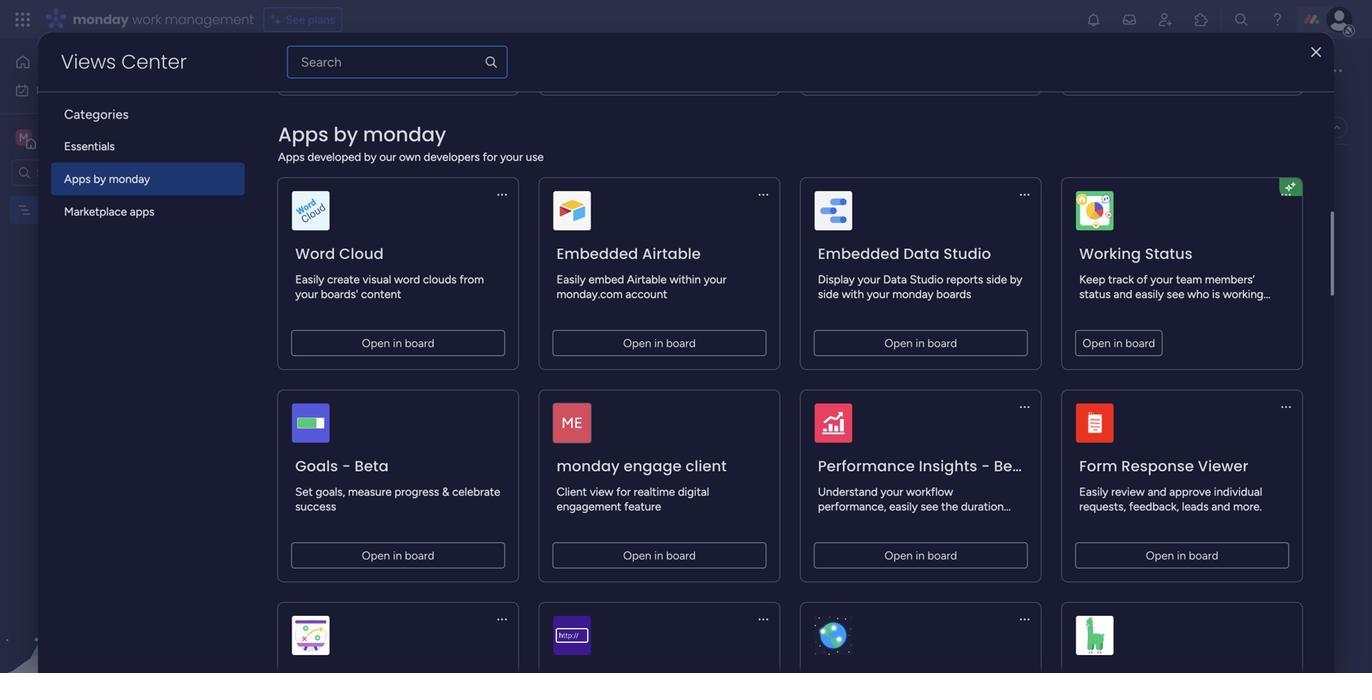 Task type: describe. For each thing, give the bounding box(es) containing it.
see more link
[[744, 89, 796, 105]]

to inside the performance insights - beta understand your workflow performance, easily see the duration tasks were "stuck" and how to improve
[[962, 514, 973, 528]]

open in board button for engage
[[553, 543, 767, 569]]

board for goals - beta
[[405, 549, 435, 563]]

1 vertical spatial studio
[[910, 272, 944, 286]]

open in board button for data
[[814, 330, 1028, 356]]

me
[[562, 414, 583, 432]]

and left keep
[[544, 91, 563, 105]]

board for embedded data studio
[[928, 336, 958, 350]]

members'
[[1205, 272, 1255, 286]]

monday inside apps by monday apps developed by our own developers for your use
[[363, 121, 446, 148]]

easily inside working status keep track of your team members' status and easily see who is working from where
[[1136, 287, 1164, 301]]

easily for embedded airtable
[[557, 272, 586, 286]]

monday.com
[[557, 287, 623, 301]]

working
[[1080, 243, 1142, 264]]

essentials
[[64, 139, 115, 153]]

apps
[[130, 205, 155, 219]]

your inside button
[[764, 571, 787, 585]]

insights
[[859, 512, 901, 527]]

"stuck"
[[875, 514, 912, 528]]

help image
[[1270, 11, 1286, 28]]

table inside button
[[352, 121, 379, 134]]

0 horizontal spatial side
[[818, 287, 839, 301]]

essentials option
[[51, 130, 245, 163]]

0 horizontal spatial of
[[341, 91, 352, 105]]

feature
[[624, 500, 662, 514]]

this
[[934, 512, 954, 527]]

filter
[[643, 164, 669, 178]]

beta inside the performance insights - beta understand your workflow performance, easily see the duration tasks were "stuck" and how to improve
[[994, 456, 1028, 477]]

other
[[743, 512, 773, 527]]

menu image for word cloud
[[496, 188, 509, 201]]

in for engage
[[655, 549, 664, 563]]

multiple
[[864, 469, 945, 496]]

board inside use charts, timelines, and other widgets to get insights from this board learn more
[[957, 512, 989, 527]]

keep
[[566, 91, 590, 105]]

2 heading from the left
[[553, 668, 767, 673]]

main for main workspace
[[38, 130, 66, 145]]

assign
[[397, 91, 431, 105]]

goals,
[[316, 485, 345, 499]]

learn more link
[[766, 529, 823, 545]]

open in board button for -
[[291, 543, 505, 569]]

developed
[[308, 150, 361, 164]]

home
[[38, 55, 69, 69]]

my work
[[36, 83, 79, 97]]

understand
[[818, 485, 878, 499]]

who
[[1188, 287, 1210, 301]]

table button
[[339, 114, 391, 141]]

your inside apps by monday apps developed by our own developers for your use
[[500, 150, 523, 164]]

word
[[394, 272, 420, 286]]

workspace
[[69, 130, 134, 145]]

success
[[295, 500, 336, 514]]

workflow
[[907, 485, 954, 499]]

client
[[557, 485, 587, 499]]

apps for apps by monday apps developed by our own developers for your use
[[278, 121, 329, 148]]

learn
[[766, 530, 794, 544]]

and down individual
[[1212, 500, 1231, 514]]

apps by monday option
[[51, 163, 245, 195]]

by left the our
[[364, 150, 377, 164]]

board for performance insights - beta
[[928, 549, 958, 563]]

monday engage client client view for realtime digital engagement feature
[[557, 456, 727, 514]]

create
[[327, 272, 360, 286]]

performance
[[818, 456, 915, 477]]

account
[[626, 287, 668, 301]]

content
[[361, 287, 402, 301]]

manage any type of project. assign owners, set timelines and keep track of where your project stands.
[[250, 91, 772, 105]]

duration
[[961, 500, 1004, 514]]

widgets inside use charts, timelines, and other widgets to get insights from this board learn more
[[776, 512, 819, 527]]

were
[[847, 514, 873, 528]]

marketplace apps
[[64, 205, 155, 219]]

widget inside button
[[813, 571, 849, 585]]

open for track
[[1083, 336, 1111, 350]]

show board description image
[[339, 62, 359, 78]]

open in board for cloud
[[362, 336, 435, 350]]

use
[[601, 512, 622, 527]]

within
[[670, 272, 701, 286]]

realtime
[[634, 485, 675, 499]]

visualize your board data with multiple widgets
[[562, 469, 1027, 496]]

working status keep track of your team members' status and easily see who is working from where
[[1080, 243, 1264, 316]]

cloud
[[339, 243, 384, 264]]

0 vertical spatial studio
[[944, 243, 992, 264]]

1 horizontal spatial khvhg
[[248, 52, 328, 88]]

see plans button
[[264, 7, 342, 32]]

select product image
[[15, 11, 31, 28]]

goals
[[295, 456, 338, 477]]

form
[[1080, 456, 1118, 477]]

set
[[295, 485, 313, 499]]

search image
[[484, 55, 499, 69]]

angle down image
[[332, 165, 340, 177]]

remove from favorites image
[[367, 62, 383, 78]]

approve
[[1170, 485, 1212, 499]]

open in board for status
[[1083, 336, 1156, 350]]

collapse board header image
[[1331, 121, 1344, 134]]

workspace image
[[16, 129, 32, 147]]

0 horizontal spatial track
[[593, 91, 619, 105]]

more.
[[1234, 500, 1263, 514]]

Search for a column type search field
[[287, 46, 508, 78]]

open in board for -
[[362, 549, 435, 563]]

review
[[1112, 485, 1145, 499]]

open for set
[[362, 549, 390, 563]]

see inside the performance insights - beta understand your workflow performance, easily see the duration tasks were "stuck" and how to improve
[[921, 500, 939, 514]]

1 vertical spatial airtable
[[627, 272, 667, 286]]

view
[[590, 485, 614, 499]]

- inside the performance insights - beta understand your workflow performance, easily see the duration tasks were "stuck" and how to improve
[[982, 456, 990, 477]]

response
[[1122, 456, 1195, 477]]

insights
[[919, 456, 978, 477]]

open for embed
[[623, 336, 652, 350]]

categories list box
[[51, 92, 258, 228]]

charts,
[[625, 512, 662, 527]]

add widget button
[[359, 158, 456, 184]]

is
[[1213, 287, 1221, 301]]

open in board for engage
[[623, 549, 696, 563]]

in for response
[[1177, 549, 1186, 563]]

embedded for embedded data studio
[[818, 243, 900, 264]]

new
[[254, 164, 278, 178]]

add for add widget
[[389, 164, 410, 178]]

open in board button for insights
[[814, 543, 1028, 569]]

new project button
[[248, 158, 324, 184]]

more
[[797, 530, 823, 544]]

lottie animation element
[[0, 508, 208, 673]]

board for embedded airtable
[[666, 336, 696, 350]]

work for my
[[54, 83, 79, 97]]

main table
[[273, 121, 327, 134]]

project
[[695, 91, 733, 105]]

categories heading
[[51, 92, 245, 130]]

celebrate
[[452, 485, 501, 499]]

arrow down image
[[675, 161, 694, 181]]

gantt button
[[391, 114, 445, 141]]

your inside working status keep track of your team members' status and easily see who is working from where
[[1151, 272, 1174, 286]]

&
[[442, 485, 450, 499]]

board for form response viewer
[[1189, 549, 1219, 563]]

main workspace
[[38, 130, 134, 145]]

see plans
[[286, 13, 335, 27]]

and up feedback,
[[1148, 485, 1167, 499]]

1 horizontal spatial of
[[622, 91, 633, 105]]

visualize
[[562, 469, 648, 496]]

open for beta
[[885, 549, 913, 563]]

management
[[165, 10, 254, 29]]

in for cloud
[[393, 336, 402, 350]]

notifications image
[[1086, 11, 1102, 28]]

performance,
[[818, 500, 887, 514]]

our
[[380, 150, 396, 164]]

my work button
[[10, 77, 176, 103]]

filter button
[[617, 158, 694, 184]]

in for status
[[1114, 336, 1123, 350]]

goals - beta set goals, measure progress & celebrate success
[[295, 456, 501, 514]]

improve
[[975, 514, 1017, 528]]

inbox image
[[1122, 11, 1138, 28]]

with inside embedded data studio display your data studio reports side by side with your monday boards
[[842, 287, 864, 301]]

board for working status
[[1126, 336, 1156, 350]]

where inside working status keep track of your team members' status and easily see who is working from where
[[1107, 302, 1139, 316]]

first
[[790, 571, 810, 585]]

khvhg list box
[[0, 193, 208, 444]]

any
[[294, 91, 312, 105]]

views
[[61, 48, 116, 76]]

tasks
[[818, 514, 845, 528]]

table inside "button"
[[300, 121, 327, 134]]

monday inside embedded data studio display your data studio reports side by side with your monday boards
[[893, 287, 934, 301]]

in for insights
[[916, 549, 925, 563]]

manage
[[250, 91, 291, 105]]

add widget
[[389, 164, 448, 178]]

m
[[19, 131, 29, 145]]

embedded airtable easily embed airtable within your monday.com account
[[557, 243, 727, 301]]

from inside word cloud easily create visual word clouds from your boards' content
[[460, 272, 484, 286]]



Task type: locate. For each thing, give the bounding box(es) containing it.
0 vertical spatial widget
[[413, 164, 448, 178]]

easily inside word cloud easily create visual word clouds from your boards' content
[[295, 272, 324, 286]]

board down boards
[[928, 336, 958, 350]]

0 vertical spatial apps
[[278, 121, 329, 148]]

word
[[295, 243, 335, 264]]

open down 'account'
[[623, 336, 652, 350]]

my
[[36, 83, 52, 97]]

where left project
[[635, 91, 667, 105]]

embedded
[[557, 243, 639, 264], [818, 243, 900, 264]]

1 vertical spatial see
[[921, 500, 939, 514]]

0 vertical spatial airtable
[[642, 243, 701, 264]]

invite members image
[[1158, 11, 1174, 28]]

beta up measure at the bottom of page
[[355, 456, 389, 477]]

apps up new project at the top left
[[278, 150, 305, 164]]

home button
[[10, 49, 176, 75]]

main right workspace icon
[[38, 130, 66, 145]]

0 vertical spatial track
[[593, 91, 619, 105]]

- right insights
[[982, 456, 990, 477]]

open in board down 'content'
[[362, 336, 435, 350]]

embedded inside embedded data studio display your data studio reports side by side with your monday boards
[[818, 243, 900, 264]]

how
[[937, 514, 959, 528]]

open down measure at the bottom of page
[[362, 549, 390, 563]]

open in board button for airtable
[[553, 330, 767, 356]]

1 vertical spatial widget
[[813, 571, 849, 585]]

from inside use charts, timelines, and other widgets to get insights from this board learn more
[[904, 512, 931, 527]]

open in board button down 'content'
[[291, 330, 505, 356]]

from down status on the right top of the page
[[1080, 302, 1104, 316]]

apps image
[[1194, 11, 1210, 28]]

board down 'account'
[[666, 336, 696, 350]]

client
[[686, 456, 727, 477]]

easily up "stuck"
[[890, 500, 918, 514]]

see inside see more link
[[745, 90, 765, 104]]

1 beta from the left
[[355, 456, 389, 477]]

more
[[767, 90, 794, 104]]

widgets up learn more link
[[776, 512, 819, 527]]

monday
[[73, 10, 129, 29], [363, 121, 446, 148], [109, 172, 150, 186], [893, 287, 934, 301], [557, 456, 620, 477]]

see left more
[[745, 90, 765, 104]]

0 vertical spatial where
[[635, 91, 667, 105]]

clouds
[[423, 272, 457, 286]]

khvhg inside khvhg list box
[[38, 203, 69, 217]]

to left get
[[822, 512, 834, 527]]

apps
[[278, 121, 329, 148], [278, 150, 305, 164], [64, 172, 91, 186]]

open in board down charts, in the bottom left of the page
[[623, 549, 696, 563]]

work for monday
[[132, 10, 161, 29]]

beta inside goals - beta set goals, measure progress & celebrate success
[[355, 456, 389, 477]]

open in board for airtable
[[623, 336, 696, 350]]

from
[[460, 272, 484, 286], [1080, 302, 1104, 316], [904, 512, 931, 527]]

open in board button down status on the right top of the page
[[1076, 330, 1163, 356]]

0 horizontal spatial add
[[389, 164, 410, 178]]

for inside monday engage client client view for realtime digital engagement feature
[[616, 485, 631, 499]]

1 horizontal spatial main
[[273, 121, 297, 134]]

1 vertical spatial khvhg
[[38, 203, 69, 217]]

board down working status keep track of your team members' status and easily see who is working from where
[[1126, 336, 1156, 350]]

monday inside option
[[109, 172, 150, 186]]

side
[[987, 272, 1008, 286], [818, 287, 839, 301]]

0 horizontal spatial beta
[[355, 456, 389, 477]]

and inside the performance insights - beta understand your workflow performance, easily see the duration tasks were "stuck" and how to improve
[[915, 514, 934, 528]]

embed
[[589, 272, 624, 286]]

1 vertical spatial easily
[[890, 500, 918, 514]]

0 horizontal spatial see
[[921, 500, 939, 514]]

0 horizontal spatial work
[[54, 83, 79, 97]]

1 vertical spatial apps
[[278, 150, 305, 164]]

widget
[[413, 164, 448, 178], [813, 571, 849, 585]]

1 horizontal spatial widget
[[813, 571, 849, 585]]

1 vertical spatial where
[[1107, 302, 1139, 316]]

0 horizontal spatial to
[[822, 512, 834, 527]]

see inside working status keep track of your team members' status and easily see who is working from where
[[1167, 287, 1185, 301]]

0 vertical spatial data
[[904, 243, 940, 264]]

easily down word
[[295, 272, 324, 286]]

monday inside monday engage client client view for realtime digital engagement feature
[[557, 456, 620, 477]]

person button
[[541, 158, 612, 184]]

widget inside 'popup button'
[[413, 164, 448, 178]]

1 horizontal spatial easily
[[1136, 287, 1164, 301]]

v2 search image
[[471, 162, 483, 180]]

see inside see plans button
[[286, 13, 305, 27]]

2 beta from the left
[[994, 456, 1028, 477]]

your inside word cloud easily create visual word clouds from your boards' content
[[295, 287, 318, 301]]

airtable up within
[[642, 243, 701, 264]]

search everything image
[[1234, 11, 1250, 28]]

3 heading from the left
[[814, 668, 1028, 673]]

open in board for insights
[[885, 549, 958, 563]]

track
[[593, 91, 619, 105], [1109, 272, 1134, 286]]

2 embedded from the left
[[818, 243, 900, 264]]

visualize your board data with multiple widgets element
[[217, 198, 1373, 673]]

easily up "requests,"
[[1080, 485, 1109, 499]]

0 horizontal spatial widget
[[413, 164, 448, 178]]

dialog
[[38, 0, 1335, 673]]

board for word cloud
[[405, 336, 435, 350]]

easily up monday.com
[[557, 272, 586, 286]]

open for display
[[885, 336, 913, 350]]

from left this
[[904, 512, 931, 527]]

khvhg field
[[244, 52, 332, 88]]

open down 'content'
[[362, 336, 390, 350]]

option
[[0, 195, 208, 199]]

1 horizontal spatial -
[[982, 456, 990, 477]]

Search in workspace field
[[34, 163, 136, 182]]

1 horizontal spatial embedded
[[818, 243, 900, 264]]

monday up view
[[557, 456, 620, 477]]

1 - from the left
[[342, 456, 351, 477]]

word cloud easily create visual word clouds from your boards' content
[[295, 243, 484, 301]]

add inside add your first widget button
[[740, 571, 762, 585]]

0 horizontal spatial embedded
[[557, 243, 639, 264]]

apps down essentials
[[64, 172, 91, 186]]

open down status on the right top of the page
[[1083, 336, 1111, 350]]

2 vertical spatial from
[[904, 512, 931, 527]]

marketplace
[[64, 205, 127, 219]]

0 vertical spatial side
[[987, 272, 1008, 286]]

1 horizontal spatial side
[[987, 272, 1008, 286]]

open down embedded data studio display your data studio reports side by side with your monday boards
[[885, 336, 913, 350]]

by up marketplace
[[94, 172, 106, 186]]

1 vertical spatial add
[[740, 571, 762, 585]]

2 horizontal spatial easily
[[1080, 485, 1109, 499]]

of down status
[[1137, 272, 1148, 286]]

monday left boards
[[893, 287, 934, 301]]

open down "stuck"
[[885, 549, 913, 563]]

track right keep
[[593, 91, 619, 105]]

and left how
[[915, 514, 934, 528]]

2 table from the left
[[352, 121, 379, 134]]

1 horizontal spatial work
[[132, 10, 161, 29]]

khvhg
[[248, 52, 328, 88], [38, 203, 69, 217]]

type
[[314, 91, 338, 105]]

1 horizontal spatial see
[[1167, 287, 1185, 301]]

lottie animation image
[[0, 508, 208, 673]]

add your first widget button
[[733, 565, 856, 591]]

open in board button down leads
[[1076, 543, 1290, 569]]

board down word
[[405, 336, 435, 350]]

1 vertical spatial track
[[1109, 272, 1134, 286]]

0 vertical spatial add
[[389, 164, 410, 178]]

1 vertical spatial data
[[884, 272, 907, 286]]

2 vertical spatial apps
[[64, 172, 91, 186]]

of right type at top left
[[341, 91, 352, 105]]

and left other
[[720, 512, 740, 527]]

leads
[[1183, 500, 1209, 514]]

see left plans
[[286, 13, 305, 27]]

table
[[300, 121, 327, 134], [352, 121, 379, 134]]

feedback,
[[1129, 500, 1180, 514]]

1 heading from the left
[[291, 668, 505, 673]]

apps by monday apps developed by our own developers for your use
[[278, 121, 544, 164]]

to
[[822, 512, 834, 527], [962, 514, 973, 528]]

1 vertical spatial for
[[616, 485, 631, 499]]

0 horizontal spatial khvhg
[[38, 203, 69, 217]]

monday work management
[[73, 10, 254, 29]]

None search field
[[287, 46, 508, 78]]

and inside working status keep track of your team members' status and easily see who is working from where
[[1114, 287, 1133, 301]]

board down progress
[[405, 549, 435, 563]]

add inside add widget 'popup button'
[[389, 164, 410, 178]]

1 vertical spatial see
[[745, 90, 765, 104]]

board down how
[[928, 549, 958, 563]]

owners,
[[434, 91, 473, 105]]

open in board button down boards
[[814, 330, 1028, 356]]

work inside button
[[54, 83, 79, 97]]

main for main table
[[273, 121, 297, 134]]

project
[[281, 164, 318, 178]]

from inside working status keep track of your team members' status and easily see who is working from where
[[1080, 302, 1104, 316]]

board down leads
[[1189, 549, 1219, 563]]

widgets up duration
[[950, 469, 1027, 496]]

menu image for embedded airtable
[[757, 188, 770, 201]]

individual
[[1214, 485, 1263, 499]]

easily inside embedded airtable easily embed airtable within your monday.com account
[[557, 272, 586, 286]]

0 horizontal spatial where
[[635, 91, 667, 105]]

open in board button for response
[[1076, 543, 1290, 569]]

keep
[[1080, 272, 1106, 286]]

apps inside option
[[64, 172, 91, 186]]

khvhg up any
[[248, 52, 328, 88]]

0 horizontal spatial see
[[286, 13, 305, 27]]

monday up own
[[363, 121, 446, 148]]

studio up boards
[[910, 272, 944, 286]]

0 horizontal spatial easily
[[890, 500, 918, 514]]

main
[[273, 121, 297, 134], [38, 130, 66, 145]]

embedded up "embed"
[[557, 243, 639, 264]]

data up boards
[[904, 243, 940, 264]]

viewer
[[1198, 456, 1249, 477]]

0 vertical spatial see
[[286, 13, 305, 27]]

monday up home button
[[73, 10, 129, 29]]

your
[[670, 91, 693, 105], [500, 150, 523, 164], [704, 272, 727, 286], [858, 272, 881, 286], [1151, 272, 1174, 286], [295, 287, 318, 301], [867, 287, 890, 301], [653, 469, 697, 496], [881, 485, 904, 499], [764, 571, 787, 585]]

open in board button down progress
[[291, 543, 505, 569]]

in
[[393, 336, 402, 350], [655, 336, 664, 350], [916, 336, 925, 350], [1114, 336, 1123, 350], [393, 549, 402, 563], [655, 549, 664, 563], [916, 549, 925, 563], [1177, 549, 1186, 563]]

main inside workspace selection element
[[38, 130, 66, 145]]

1 horizontal spatial add
[[740, 571, 762, 585]]

with up performance,
[[818, 469, 859, 496]]

for
[[483, 150, 498, 164], [616, 485, 631, 499]]

open in board down boards
[[885, 336, 958, 350]]

see
[[1167, 287, 1185, 301], [921, 500, 939, 514]]

dialog containing views center
[[38, 0, 1335, 673]]

to inside use charts, timelines, and other widgets to get insights from this board learn more
[[822, 512, 834, 527]]

board for monday engage client
[[666, 549, 696, 563]]

open in board down status on the right top of the page
[[1083, 336, 1156, 350]]

main inside "button"
[[273, 121, 297, 134]]

0 vertical spatial khvhg
[[248, 52, 328, 88]]

and right status on the right top of the page
[[1114, 287, 1133, 301]]

embedded up display
[[818, 243, 900, 264]]

see for see plans
[[286, 13, 305, 27]]

0 vertical spatial from
[[460, 272, 484, 286]]

0 vertical spatial for
[[483, 150, 498, 164]]

work up center
[[132, 10, 161, 29]]

0 horizontal spatial easily
[[295, 272, 324, 286]]

open in board button down charts, in the bottom left of the page
[[553, 543, 767, 569]]

for right view
[[616, 485, 631, 499]]

your inside the performance insights - beta understand your workflow performance, easily see the duration tasks were "stuck" and how to improve
[[881, 485, 904, 499]]

side right reports
[[987, 272, 1008, 286]]

studio up reports
[[944, 243, 992, 264]]

1 vertical spatial work
[[54, 83, 79, 97]]

1 horizontal spatial to
[[962, 514, 973, 528]]

heading
[[291, 668, 505, 673], [553, 668, 767, 673], [814, 668, 1028, 673], [1076, 668, 1290, 673]]

developers
[[424, 150, 480, 164]]

easily
[[1136, 287, 1164, 301], [890, 500, 918, 514]]

track down "working"
[[1109, 272, 1134, 286]]

embedded for embedded airtable
[[557, 243, 639, 264]]

by inside option
[[94, 172, 106, 186]]

open for create
[[362, 336, 390, 350]]

see for see more
[[745, 90, 765, 104]]

0 vertical spatial widgets
[[950, 469, 1027, 496]]

0 vertical spatial easily
[[1136, 287, 1164, 301]]

status
[[1145, 243, 1193, 264]]

2 - from the left
[[982, 456, 990, 477]]

get
[[837, 512, 856, 527]]

0 horizontal spatial table
[[300, 121, 327, 134]]

main down manage
[[273, 121, 297, 134]]

open in board button down 'account'
[[553, 330, 767, 356]]

open in board
[[362, 336, 435, 350], [623, 336, 696, 350], [885, 336, 958, 350], [1083, 336, 1156, 350], [362, 549, 435, 563], [623, 549, 696, 563], [885, 549, 958, 563], [1146, 549, 1219, 563]]

0 vertical spatial work
[[132, 10, 161, 29]]

track inside working status keep track of your team members' status and easily see who is working from where
[[1109, 272, 1134, 286]]

your inside embedded airtable easily embed airtable within your monday.com account
[[704, 272, 727, 286]]

work
[[132, 10, 161, 29], [54, 83, 79, 97]]

open in board for response
[[1146, 549, 1219, 563]]

gantt
[[403, 121, 433, 134]]

open in board button for status
[[1076, 330, 1163, 356]]

0 vertical spatial see
[[1167, 287, 1185, 301]]

open in board down leads
[[1146, 549, 1219, 563]]

open in board button for cloud
[[291, 330, 505, 356]]

1 horizontal spatial see
[[745, 90, 765, 104]]

1 horizontal spatial where
[[1107, 302, 1139, 316]]

open down charts, in the bottom left of the page
[[623, 549, 652, 563]]

- inside goals - beta set goals, measure progress & celebrate success
[[342, 456, 351, 477]]

see more
[[745, 90, 794, 104]]

views center
[[61, 48, 187, 76]]

main table button
[[248, 114, 339, 141]]

by inside embedded data studio display your data studio reports side by side with your monday boards
[[1010, 272, 1023, 286]]

where
[[635, 91, 667, 105], [1107, 302, 1139, 316]]

categories
[[64, 107, 129, 122]]

apps down any
[[278, 121, 329, 148]]

add
[[389, 164, 410, 178], [740, 571, 762, 585]]

own
[[399, 150, 421, 164]]

4 heading from the left
[[1076, 668, 1290, 673]]

apps by monday
[[64, 172, 150, 186]]

gary orlando image
[[1327, 7, 1353, 33]]

table down project. on the top left of the page
[[352, 121, 379, 134]]

see down team
[[1167, 287, 1185, 301]]

khvhg down search in workspace 'field'
[[38, 203, 69, 217]]

side down display
[[818, 287, 839, 301]]

1 vertical spatial side
[[818, 287, 839, 301]]

1 horizontal spatial from
[[904, 512, 931, 527]]

2 horizontal spatial of
[[1137, 272, 1148, 286]]

of inside working status keep track of your team members' status and easily see who is working from where
[[1137, 272, 1148, 286]]

requests,
[[1080, 500, 1127, 514]]

airtable up 'account'
[[627, 272, 667, 286]]

add for add your first widget
[[740, 571, 762, 585]]

1 horizontal spatial track
[[1109, 272, 1134, 286]]

board down 'timelines,'
[[666, 549, 696, 563]]

Search field
[[483, 160, 532, 182]]

from right clouds
[[460, 272, 484, 286]]

marketplace apps option
[[51, 195, 245, 228]]

board up other
[[702, 469, 761, 496]]

0 horizontal spatial -
[[342, 456, 351, 477]]

where down status on the right top of the page
[[1107, 302, 1139, 316]]

easily for word cloud
[[295, 272, 324, 286]]

easily inside form response viewer easily review and approve individual requests, feedback, leads and more.
[[1080, 485, 1109, 499]]

open in board button down this
[[814, 543, 1028, 569]]

form response viewer easily review and approve individual requests, feedback, leads and more.
[[1080, 456, 1263, 514]]

in for data
[[916, 336, 925, 350]]

board right this
[[957, 512, 989, 527]]

and inside use charts, timelines, and other widgets to get insights from this board learn more
[[720, 512, 740, 527]]

with down display
[[842, 287, 864, 301]]

open for easily
[[1146, 549, 1175, 563]]

beta up duration
[[994, 456, 1028, 477]]

embedded inside embedded airtable easily embed airtable within your monday.com account
[[557, 243, 639, 264]]

open in board down this
[[885, 549, 958, 563]]

by up developed
[[334, 121, 358, 148]]

team
[[1177, 272, 1203, 286]]

menu image
[[1018, 188, 1032, 201], [1280, 188, 1293, 201], [1018, 400, 1032, 413], [496, 613, 509, 626]]

data right display
[[884, 272, 907, 286]]

by right reports
[[1010, 272, 1023, 286]]

dapulse x slim image
[[1312, 46, 1322, 58]]

monday up apps
[[109, 172, 150, 186]]

0 horizontal spatial widgets
[[776, 512, 819, 527]]

open in board for data
[[885, 336, 958, 350]]

to right how
[[962, 514, 973, 528]]

reports
[[947, 272, 984, 286]]

menu image for form response viewer
[[1280, 400, 1293, 413]]

apps for apps by monday
[[64, 172, 91, 186]]

easily inside the performance insights - beta understand your workflow performance, easily see the duration tasks were "stuck" and how to improve
[[890, 500, 918, 514]]

1 vertical spatial from
[[1080, 302, 1104, 316]]

1 embedded from the left
[[557, 243, 639, 264]]

- right goals
[[342, 456, 351, 477]]

in for -
[[393, 549, 402, 563]]

for inside apps by monday apps developed by our own developers for your use
[[483, 150, 498, 164]]

0 horizontal spatial main
[[38, 130, 66, 145]]

2 horizontal spatial from
[[1080, 302, 1104, 316]]

open down feedback,
[[1146, 549, 1175, 563]]

1 horizontal spatial beta
[[994, 456, 1028, 477]]

1 table from the left
[[300, 121, 327, 134]]

1 horizontal spatial table
[[352, 121, 379, 134]]

see down workflow
[[921, 500, 939, 514]]

0 vertical spatial with
[[842, 287, 864, 301]]

table down any
[[300, 121, 327, 134]]

1 horizontal spatial for
[[616, 485, 631, 499]]

workspace selection element
[[16, 128, 136, 149]]

1 horizontal spatial easily
[[557, 272, 586, 286]]

0 horizontal spatial for
[[483, 150, 498, 164]]

0 horizontal spatial from
[[460, 272, 484, 286]]

embedded data studio display your data studio reports side by side with your monday boards
[[818, 243, 1023, 301]]

performance insights - beta understand your workflow performance, easily see the duration tasks were "stuck" and how to improve
[[818, 456, 1028, 528]]

new project
[[254, 164, 318, 178]]

engagement
[[557, 500, 622, 514]]

in for airtable
[[655, 336, 664, 350]]

easily down status
[[1136, 287, 1164, 301]]

open in board down progress
[[362, 549, 435, 563]]

of right keep
[[622, 91, 633, 105]]

work right my at the top
[[54, 83, 79, 97]]

boards
[[937, 287, 972, 301]]

open for client
[[623, 549, 652, 563]]

1 vertical spatial widgets
[[776, 512, 819, 527]]

menu image
[[496, 188, 509, 201], [757, 188, 770, 201], [1280, 400, 1293, 413], [757, 613, 770, 626], [1018, 613, 1032, 626]]

1 vertical spatial with
[[818, 469, 859, 496]]

open in board down 'account'
[[623, 336, 696, 350]]

1 horizontal spatial widgets
[[950, 469, 1027, 496]]

data
[[904, 243, 940, 264], [884, 272, 907, 286]]



Task type: vqa. For each thing, say whether or not it's contained in the screenshot.
'New Project'
yes



